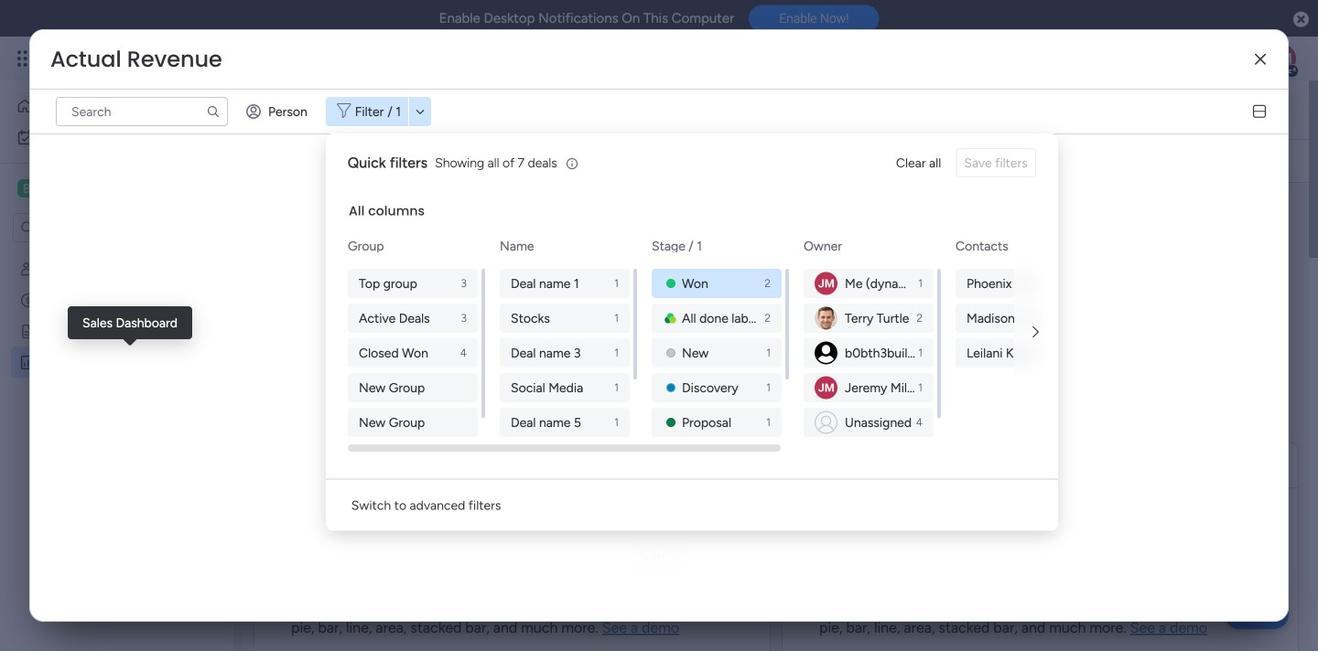 Task type: locate. For each thing, give the bounding box(es) containing it.
jeremy miller image right dapulse x slim 'icon' on the right of page
[[1267, 44, 1297, 73]]

v2 split view image
[[1254, 105, 1266, 118]]

search image
[[420, 154, 435, 168]]

dialog
[[326, 134, 1319, 532]]

1 horizontal spatial filter dashboard by text search field
[[276, 147, 442, 176]]

1 vertical spatial jeremy miller image
[[815, 272, 838, 295]]

jeremy miller image inside owner group
[[815, 272, 838, 295]]

owner group
[[804, 269, 938, 438]]

list box
[[0, 250, 234, 626]]

jeremy miller image up terry turtle "icon"
[[815, 272, 838, 295]]

0 horizontal spatial jeremy miller image
[[815, 272, 838, 295]]

filter dashboard by text search field for search icon
[[56, 97, 228, 126]]

dapulse close image
[[1294, 11, 1309, 29]]

1 vertical spatial option
[[11, 123, 223, 152]]

jeremy miller image
[[1267, 44, 1297, 73], [815, 272, 838, 295]]

b0bth3builder2k23@gmail.com image
[[815, 342, 838, 365]]

None field
[[46, 45, 227, 74], [271, 91, 525, 129], [281, 205, 527, 229], [281, 454, 405, 478], [809, 454, 1139, 478], [46, 45, 227, 74], [271, 91, 525, 129], [281, 205, 527, 229], [281, 454, 405, 478], [809, 454, 1139, 478]]

select product image
[[16, 49, 35, 68]]

banner
[[243, 81, 1309, 183]]

None search field
[[276, 147, 442, 176]]

Filter dashboard by text search field
[[56, 97, 228, 126], [276, 147, 442, 176]]

arrow down image
[[409, 101, 431, 123]]

v2 fullscreen image
[[1264, 459, 1277, 473]]

0 vertical spatial option
[[11, 92, 195, 121]]

group group
[[348, 269, 481, 438]]

name group
[[500, 269, 633, 507]]

2 vertical spatial option
[[0, 253, 234, 257]]

0 horizontal spatial filter dashboard by text search field
[[56, 97, 228, 126]]

0 vertical spatial jeremy miller image
[[1267, 44, 1297, 73]]

option
[[11, 92, 195, 121], [11, 123, 223, 152], [0, 253, 234, 257]]

dapulse x slim image
[[1255, 53, 1266, 66]]

1 horizontal spatial jeremy miller image
[[1267, 44, 1297, 73]]

1 vertical spatial filter dashboard by text search field
[[276, 147, 442, 176]]

None search field
[[56, 97, 228, 126]]

contacts group
[[956, 269, 1093, 368]]

0 vertical spatial filter dashboard by text search field
[[56, 97, 228, 126]]



Task type: vqa. For each thing, say whether or not it's contained in the screenshot.
the top Jeremy Miller icon
yes



Task type: describe. For each thing, give the bounding box(es) containing it.
add to favorites image
[[535, 100, 553, 119]]

workspace image
[[17, 179, 36, 199]]

public dashboard image
[[19, 354, 37, 372]]

jeremy miller image
[[815, 377, 838, 400]]

search image
[[206, 104, 221, 119]]

terry turtle image
[[815, 307, 838, 330]]

filter dashboard by text search field for search image
[[276, 147, 442, 176]]

share image
[[1169, 100, 1188, 119]]

stage / 1 group
[[652, 269, 785, 507]]

public board image
[[19, 323, 37, 341]]



